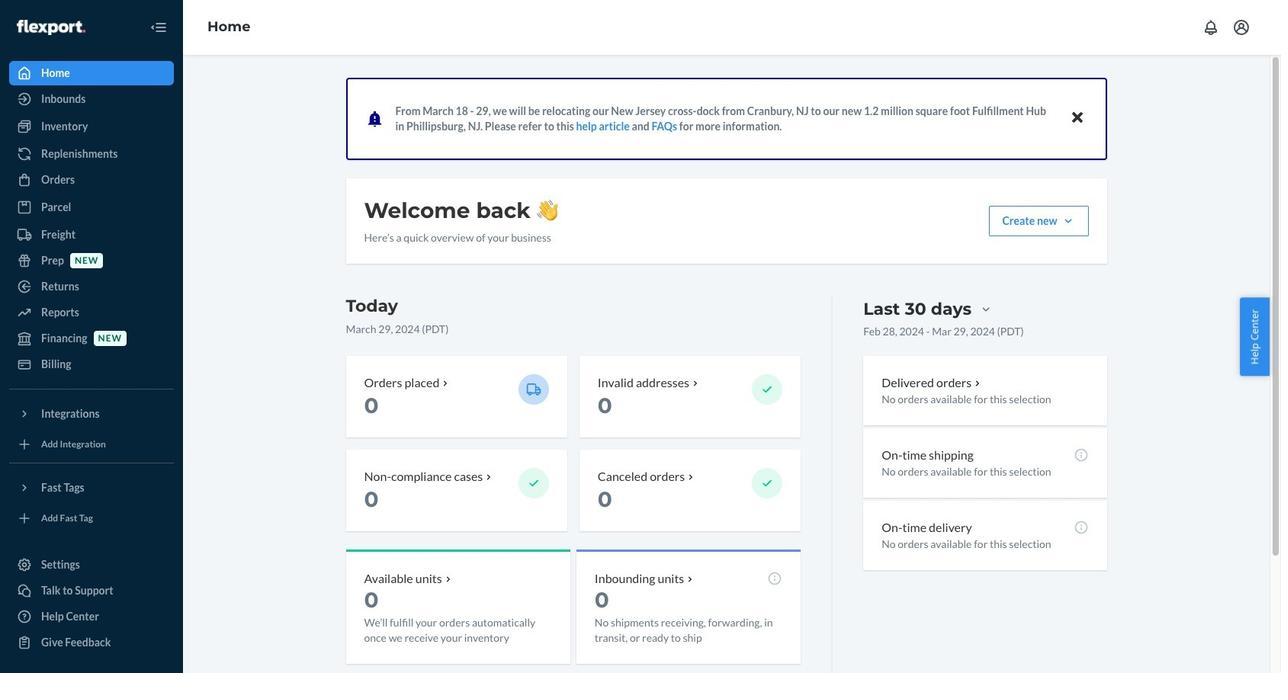 Task type: locate. For each thing, give the bounding box(es) containing it.
open account menu image
[[1232, 18, 1251, 37]]

open notifications image
[[1202, 18, 1220, 37]]

hand-wave emoji image
[[537, 200, 558, 221]]

close navigation image
[[149, 18, 168, 37]]

close image
[[1072, 109, 1082, 127]]

flexport logo image
[[17, 20, 85, 35]]



Task type: vqa. For each thing, say whether or not it's contained in the screenshot.
plus circle image
no



